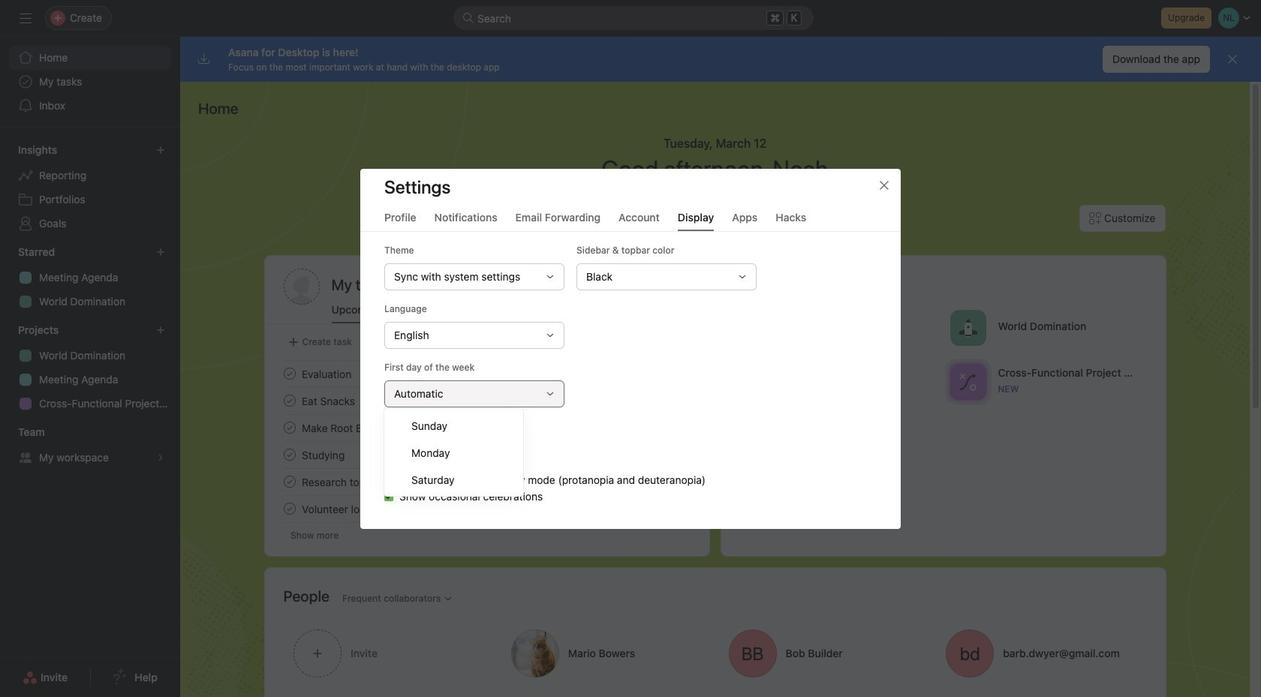 Task type: locate. For each thing, give the bounding box(es) containing it.
global element
[[0, 37, 180, 127]]

3 mark complete image from the top
[[281, 446, 299, 464]]

close image
[[879, 179, 891, 191]]

3 mark complete checkbox from the top
[[281, 473, 299, 491]]

mark complete image
[[281, 365, 299, 383], [281, 419, 299, 437], [281, 446, 299, 464], [281, 473, 299, 491], [281, 500, 299, 518]]

rocket image
[[959, 319, 977, 337]]

1 mark complete image from the top
[[281, 365, 299, 383]]

1 mark complete checkbox from the top
[[281, 365, 299, 383]]

0 vertical spatial mark complete checkbox
[[281, 419, 299, 437]]

hide sidebar image
[[20, 12, 32, 24]]

5 mark complete image from the top
[[281, 500, 299, 518]]

1 vertical spatial mark complete checkbox
[[281, 446, 299, 464]]

teams element
[[0, 419, 180, 473]]

None checkbox
[[385, 492, 394, 501]]

Mark complete checkbox
[[281, 365, 299, 383], [281, 392, 299, 410], [281, 473, 299, 491], [281, 500, 299, 518]]

projects element
[[0, 317, 180, 419]]

add profile photo image
[[284, 269, 320, 305]]

2 mark complete checkbox from the top
[[281, 392, 299, 410]]

dismiss image
[[1227, 53, 1239, 65]]

Mark complete checkbox
[[281, 419, 299, 437], [281, 446, 299, 464]]

starred element
[[0, 239, 180, 317]]



Task type: vqa. For each thing, say whether or not it's contained in the screenshot.
first expand new message image from the right
no



Task type: describe. For each thing, give the bounding box(es) containing it.
prominent image
[[463, 12, 475, 24]]

4 mark complete checkbox from the top
[[281, 500, 299, 518]]

insights element
[[0, 137, 180, 239]]

mark complete image
[[281, 392, 299, 410]]

2 mark complete checkbox from the top
[[281, 446, 299, 464]]

4 mark complete image from the top
[[281, 473, 299, 491]]

2 mark complete image from the top
[[281, 419, 299, 437]]

line_and_symbols image
[[959, 373, 977, 391]]

1 mark complete checkbox from the top
[[281, 419, 299, 437]]



